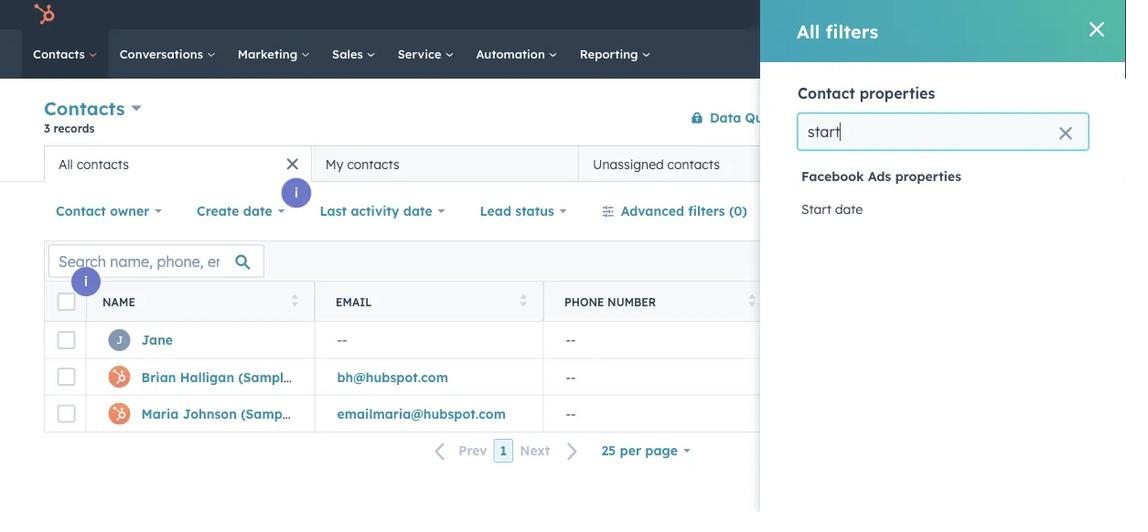 Task type: vqa. For each thing, say whether or not it's contained in the screenshot.
Actions Popup Button
yes



Task type: locate. For each thing, give the bounding box(es) containing it.
prev
[[459, 443, 487, 459]]

0 vertical spatial i button
[[282, 178, 311, 208]]

contacts inside button
[[77, 156, 129, 172]]

lead status button
[[468, 193, 579, 230]]

contacts
[[77, 156, 129, 172], [347, 156, 400, 172], [668, 156, 720, 172]]

0 vertical spatial create
[[990, 111, 1024, 124]]

all down 3 records
[[59, 156, 73, 172]]

1 vertical spatial filters
[[688, 203, 725, 219]]

contacts down records
[[77, 156, 129, 172]]

(sample
[[238, 369, 291, 385], [241, 406, 294, 422]]

emailmaria@hubspot.com
[[337, 406, 506, 422]]

row group
[[798, 157, 1089, 225]]

2 column header from the left
[[1001, 282, 1126, 322]]

0 horizontal spatial contact
[[56, 203, 106, 219]]

1 vertical spatial (sample
[[241, 406, 294, 422]]

create inside button
[[990, 111, 1024, 124]]

0 horizontal spatial all
[[59, 156, 73, 172]]

halligan
[[180, 369, 234, 385]]

create inside popup button
[[197, 203, 239, 219]]

help button
[[916, 0, 947, 29]]

contacts for unassigned contacts
[[668, 156, 720, 172]]

help image
[[923, 8, 940, 25]]

contacts
[[33, 46, 88, 61], [44, 97, 125, 120]]

press to sort. element
[[291, 294, 298, 310], [520, 294, 527, 310], [749, 294, 756, 310]]

contacts inside button
[[668, 156, 720, 172]]

bh@hubspot.com
[[337, 369, 448, 385]]

0 vertical spatial contact
[[798, 84, 855, 102]]

date inside button
[[835, 201, 863, 217]]

contact up 'actions' at the top
[[798, 84, 855, 102]]

all inside button
[[59, 156, 73, 172]]

contacts inside 'button'
[[347, 156, 400, 172]]

filters left (0)
[[688, 203, 725, 219]]

1 horizontal spatial i
[[295, 185, 298, 201]]

1 horizontal spatial all
[[797, 20, 820, 43]]

0 horizontal spatial filters
[[688, 203, 725, 219]]

last
[[320, 203, 347, 219]]

date right activity
[[403, 203, 433, 219]]

date left last
[[243, 203, 272, 219]]

create date button
[[185, 193, 297, 230]]

-
[[337, 332, 342, 348], [342, 332, 347, 348], [566, 332, 571, 348], [571, 332, 576, 348], [566, 369, 571, 385], [571, 369, 576, 385], [566, 406, 571, 422], [571, 406, 576, 422]]

contacts down hubspot link
[[33, 46, 88, 61]]

contact
[[1027, 111, 1067, 124]]

0 horizontal spatial i button
[[71, 267, 101, 296]]

contact) down bh@hubspot.com
[[298, 406, 353, 422]]

date for start date
[[835, 201, 863, 217]]

import
[[911, 111, 948, 124]]

unassigned contacts button
[[579, 145, 846, 182]]

2 horizontal spatial contacts
[[668, 156, 720, 172]]

-- button
[[315, 322, 544, 359], [544, 322, 772, 359], [544, 359, 772, 395], [544, 395, 772, 432]]

date right start
[[835, 201, 863, 217]]

-- for brian halligan (sample contact)
[[566, 369, 576, 385]]

ads
[[868, 168, 892, 184]]

number
[[608, 295, 656, 309]]

contact owner
[[56, 203, 149, 219]]

create left contact
[[990, 111, 1024, 124]]

brian halligan (sample contact)
[[141, 369, 350, 385]]

press to sort. image
[[291, 294, 298, 307], [749, 294, 756, 307]]

1 horizontal spatial contact
[[798, 84, 855, 102]]

0 horizontal spatial press to sort. image
[[291, 294, 298, 307]]

create down all contacts button
[[197, 203, 239, 219]]

contacts button
[[44, 95, 142, 122]]

contacts for my contacts
[[347, 156, 400, 172]]

1 vertical spatial i button
[[71, 267, 101, 296]]

0 vertical spatial contact)
[[295, 369, 350, 385]]

add view (3/5) button
[[854, 145, 1003, 182]]

close image
[[1090, 22, 1104, 37]]

date
[[835, 201, 863, 217], [243, 203, 272, 219], [403, 203, 433, 219]]

0 vertical spatial (sample
[[238, 369, 291, 385]]

per
[[620, 443, 641, 459]]

view
[[915, 156, 944, 172]]

email
[[336, 295, 372, 309]]

i button left last
[[282, 178, 311, 208]]

(sample down brian halligan (sample contact)
[[241, 406, 294, 422]]

lead
[[480, 203, 512, 219]]

contact inside popup button
[[56, 203, 106, 219]]

i
[[295, 185, 298, 201], [84, 274, 88, 290]]

owner
[[110, 203, 149, 219]]

filters inside button
[[688, 203, 725, 219]]

properties up import
[[860, 84, 935, 102]]

1 horizontal spatial i button
[[282, 178, 311, 208]]

1 horizontal spatial create
[[990, 111, 1024, 124]]

3
[[44, 121, 50, 135]]

apple button
[[1012, 0, 1103, 29]]

phone
[[565, 295, 604, 309]]

press to sort. element for phone number
[[749, 294, 756, 310]]

0 horizontal spatial contacts
[[77, 156, 129, 172]]

-- button for maria johnson (sample contact)
[[544, 395, 772, 432]]

contact
[[798, 84, 855, 102], [56, 203, 106, 219]]

3 press to sort. element from the left
[[749, 294, 756, 310]]

emailmaria@hubspot.com button
[[315, 395, 544, 432]]

maria
[[141, 406, 179, 422]]

maria johnson (sample contact)
[[141, 406, 353, 422]]

status
[[515, 203, 554, 219]]

start date
[[802, 201, 863, 217]]

contacts up advanced filters (0)
[[668, 156, 720, 172]]

contact for contact properties
[[798, 84, 855, 102]]

column header
[[772, 282, 1002, 322], [1001, 282, 1126, 322]]

facebook
[[802, 168, 864, 184]]

Search HubSpot search field
[[869, 38, 1093, 70]]

contact) down email at the bottom
[[295, 369, 350, 385]]

contact left owner
[[56, 203, 106, 219]]

sales link
[[321, 29, 387, 79]]

contact)
[[295, 369, 350, 385], [298, 406, 353, 422]]

0 vertical spatial all
[[797, 20, 820, 43]]

1 vertical spatial contact)
[[298, 406, 353, 422]]

1 press to sort. image from the left
[[291, 294, 298, 307]]

phone number
[[565, 295, 656, 309]]

i button left name
[[71, 267, 101, 296]]

service link
[[387, 29, 465, 79]]

(sample for halligan
[[238, 369, 291, 385]]

1 contacts from the left
[[77, 156, 129, 172]]

properties up start date button
[[895, 168, 962, 184]]

1 horizontal spatial press to sort. image
[[749, 294, 756, 307]]

contacts for all contacts
[[77, 156, 129, 172]]

1 vertical spatial contact
[[56, 203, 106, 219]]

0 horizontal spatial date
[[243, 203, 272, 219]]

press to sort. element for email
[[520, 294, 527, 310]]

create contact button
[[974, 103, 1082, 132]]

my
[[326, 156, 344, 172]]

1 vertical spatial all
[[59, 156, 73, 172]]

1 column header from the left
[[772, 282, 1002, 322]]

1 horizontal spatial filters
[[826, 20, 879, 43]]

1 vertical spatial i
[[84, 274, 88, 290]]

1 press to sort. element from the left
[[291, 294, 298, 310]]

brian halligan (sample contact) link
[[141, 369, 350, 385]]

apple menu
[[845, 0, 1104, 29]]

actions
[[820, 111, 858, 124]]

1 horizontal spatial press to sort. element
[[520, 294, 527, 310]]

actions button
[[804, 103, 885, 132]]

contacts banner
[[44, 94, 1082, 145]]

25 per page button
[[590, 433, 703, 469]]

2 horizontal spatial press to sort. element
[[749, 294, 756, 310]]

emailmaria@hubspot.com link
[[337, 406, 506, 422]]

search button
[[1079, 38, 1110, 70]]

create date
[[197, 203, 272, 219]]

2 contacts from the left
[[347, 156, 400, 172]]

marketing
[[238, 46, 301, 61]]

all left upgrade icon
[[797, 20, 820, 43]]

contacts right my
[[347, 156, 400, 172]]

contact) for emailmaria@hubspot.com
[[298, 406, 353, 422]]

row group containing facebook ads properties
[[798, 157, 1089, 225]]

1 vertical spatial create
[[197, 203, 239, 219]]

3 contacts from the left
[[668, 156, 720, 172]]

2 horizontal spatial date
[[835, 201, 863, 217]]

date for create date
[[243, 203, 272, 219]]

(0)
[[729, 203, 747, 219]]

contacts up records
[[44, 97, 125, 120]]

2 press to sort. element from the left
[[520, 294, 527, 310]]

settings image
[[954, 8, 970, 24]]

notifications image
[[985, 8, 1001, 25]]

pagination navigation
[[424, 439, 590, 463]]

3 records
[[44, 121, 95, 135]]

advanced
[[621, 203, 684, 219]]

0 horizontal spatial press to sort. element
[[291, 294, 298, 310]]

0 vertical spatial i
[[295, 185, 298, 201]]

search image
[[1088, 48, 1101, 60]]

filters
[[826, 20, 879, 43], [688, 203, 725, 219]]

unassigned contacts
[[593, 156, 720, 172]]

0 horizontal spatial create
[[197, 203, 239, 219]]

Search name, phone, email addresses, or company search field
[[48, 245, 264, 278]]

properties
[[860, 84, 935, 102], [895, 168, 962, 184]]

create
[[990, 111, 1024, 124], [197, 203, 239, 219]]

last activity date button
[[308, 193, 457, 230]]

automation
[[476, 46, 549, 61]]

0 vertical spatial filters
[[826, 20, 879, 43]]

1 horizontal spatial contacts
[[347, 156, 400, 172]]

(sample up maria johnson (sample contact) link
[[238, 369, 291, 385]]

filters left marketplaces icon
[[826, 20, 879, 43]]

1 vertical spatial contacts
[[44, 97, 125, 120]]

press to sort. image
[[520, 294, 527, 307]]

2 press to sort. image from the left
[[749, 294, 756, 307]]

contacts inside popup button
[[44, 97, 125, 120]]

press to sort. image for 3rd press to sort. element from right
[[291, 294, 298, 307]]



Task type: describe. For each thing, give the bounding box(es) containing it.
marketplaces image
[[885, 8, 901, 25]]

next
[[520, 443, 550, 459]]

settings link
[[951, 5, 974, 24]]

data
[[710, 109, 741, 125]]

-- button for brian halligan (sample contact)
[[544, 359, 772, 395]]

facebook ads properties
[[802, 168, 962, 184]]

maria johnson (sample contact) link
[[141, 406, 353, 422]]

apple
[[1043, 7, 1075, 22]]

all for all contacts
[[59, 156, 73, 172]]

filters for advanced
[[688, 203, 725, 219]]

import button
[[896, 103, 963, 132]]

all for all filters
[[797, 20, 820, 43]]

activity
[[351, 203, 399, 219]]

my contacts
[[326, 156, 400, 172]]

marketplaces button
[[874, 0, 912, 29]]

start date button
[[798, 194, 1089, 225]]

contact for contact owner
[[56, 203, 106, 219]]

start
[[802, 201, 832, 217]]

data quality
[[710, 109, 792, 125]]

1 vertical spatial properties
[[895, 168, 962, 184]]

add
[[886, 156, 911, 172]]

last activity date
[[320, 203, 433, 219]]

next button
[[514, 439, 590, 463]]

reporting link
[[569, 29, 662, 79]]

hubspot image
[[33, 4, 55, 26]]

all contacts
[[59, 156, 129, 172]]

johnson
[[183, 406, 237, 422]]

prev button
[[424, 439, 494, 463]]

0 vertical spatial properties
[[860, 84, 935, 102]]

add view (3/5)
[[886, 156, 980, 172]]

records
[[54, 121, 95, 135]]

contacts link
[[22, 29, 109, 79]]

1
[[500, 443, 507, 459]]

page
[[645, 443, 678, 459]]

service
[[398, 46, 445, 61]]

25
[[602, 443, 616, 459]]

1 button
[[494, 439, 514, 463]]

notifications button
[[977, 0, 1008, 29]]

sales
[[332, 46, 367, 61]]

all contacts button
[[44, 145, 311, 182]]

advanced filters (0)
[[621, 203, 747, 219]]

contact properties
[[798, 84, 935, 102]]

-- button for jane
[[544, 322, 772, 359]]

create contact
[[990, 111, 1067, 124]]

create for create date
[[197, 203, 239, 219]]

create for create contact
[[990, 111, 1024, 124]]

contact owner button
[[44, 193, 174, 230]]

contact) for bh@hubspot.com
[[295, 369, 350, 385]]

clear input image
[[1059, 127, 1073, 142]]

reporting
[[580, 46, 642, 61]]

unassigned
[[593, 156, 664, 172]]

press to sort. image for press to sort. element related to phone number
[[749, 294, 756, 307]]

advanced filters (0) button
[[590, 193, 759, 230]]

1 horizontal spatial date
[[403, 203, 433, 219]]

quality
[[745, 109, 792, 125]]

Search search field
[[798, 113, 1089, 150]]

jane link
[[141, 332, 173, 348]]

-- for jane
[[566, 332, 576, 348]]

filters for all
[[826, 20, 879, 43]]

jane
[[141, 332, 173, 348]]

brian
[[141, 369, 176, 385]]

conversations link
[[109, 29, 227, 79]]

my contacts button
[[311, 145, 579, 182]]

upgrade link
[[847, 5, 870, 24]]

0 horizontal spatial i
[[84, 274, 88, 290]]

bob builder image
[[1023, 6, 1039, 23]]

(sample for johnson
[[241, 406, 294, 422]]

bh@hubspot.com button
[[315, 359, 544, 395]]

marketing link
[[227, 29, 321, 79]]

name
[[102, 295, 135, 309]]

upgrade image
[[851, 8, 867, 24]]

(3/5)
[[948, 156, 980, 172]]

conversations
[[120, 46, 207, 61]]

all filters
[[797, 20, 879, 43]]

hubspot link
[[22, 4, 69, 26]]

-- for maria johnson (sample contact)
[[566, 406, 576, 422]]

0 vertical spatial contacts
[[33, 46, 88, 61]]

data quality button
[[679, 99, 793, 136]]

automation link
[[465, 29, 569, 79]]

25 per page
[[602, 443, 678, 459]]



